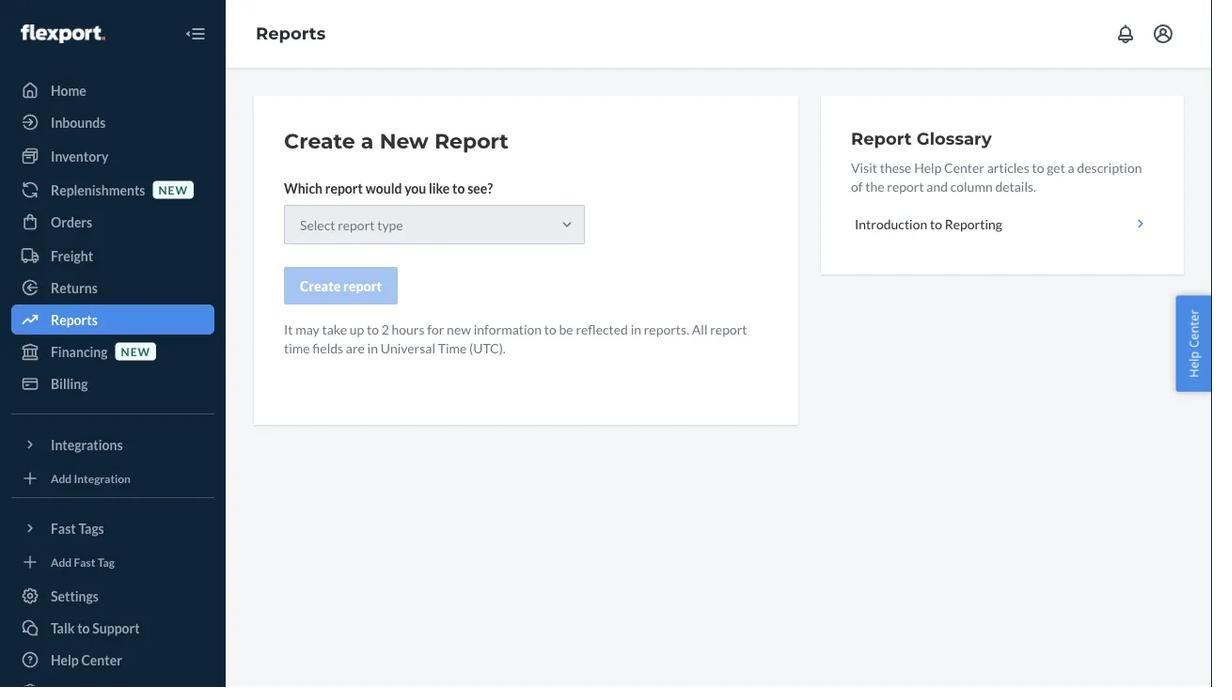 Task type: locate. For each thing, give the bounding box(es) containing it.
time
[[284, 340, 310, 356]]

0 vertical spatial center
[[945, 159, 985, 175]]

2 vertical spatial help
[[51, 652, 79, 668]]

1 vertical spatial help
[[1186, 351, 1203, 378]]

0 horizontal spatial help
[[51, 652, 79, 668]]

create up which
[[284, 128, 355, 154]]

0 horizontal spatial in
[[367, 340, 378, 356]]

open notifications image
[[1115, 23, 1137, 45]]

report up these
[[851, 128, 912, 149]]

0 horizontal spatial help center
[[51, 652, 122, 668]]

orders
[[51, 214, 92, 230]]

articles
[[987, 159, 1030, 175]]

description
[[1077, 159, 1142, 175]]

create
[[284, 128, 355, 154], [300, 278, 341, 294]]

help center
[[1186, 310, 1203, 378], [51, 652, 122, 668]]

in left reports.
[[631, 321, 642, 337]]

2 horizontal spatial new
[[447, 321, 471, 337]]

report down these
[[887, 178, 924, 194]]

reports inside the reports link
[[51, 312, 98, 328]]

add left integration
[[51, 472, 72, 485]]

for
[[427, 321, 444, 337]]

2 add from the top
[[51, 555, 72, 569]]

fields
[[313, 340, 343, 356]]

replenishments
[[51, 182, 145, 198]]

report inside it may take up to 2 hours for new information to be reflected in reports. all report time fields are in universal time (utc).
[[710, 321, 747, 337]]

open account menu image
[[1152, 23, 1175, 45]]

0 vertical spatial add
[[51, 472, 72, 485]]

new inside it may take up to 2 hours for new information to be reflected in reports. all report time fields are in universal time (utc).
[[447, 321, 471, 337]]

home link
[[11, 75, 214, 105]]

take
[[322, 321, 347, 337]]

are
[[346, 340, 365, 356]]

universal
[[381, 340, 436, 356]]

add inside add fast tag link
[[51, 555, 72, 569]]

new
[[158, 183, 188, 197], [447, 321, 471, 337], [121, 345, 151, 358]]

like
[[429, 180, 450, 196]]

fast tags button
[[11, 514, 214, 544]]

reports link
[[256, 23, 326, 44], [11, 305, 214, 335]]

1 horizontal spatial help
[[915, 159, 942, 175]]

0 horizontal spatial reports link
[[11, 305, 214, 335]]

1 vertical spatial a
[[1068, 159, 1075, 175]]

create for create a new report
[[284, 128, 355, 154]]

1 horizontal spatial in
[[631, 321, 642, 337]]

fast left tags
[[51, 521, 76, 537]]

to left "get" at the right top of page
[[1032, 159, 1045, 175]]

0 vertical spatial new
[[158, 183, 188, 197]]

1 vertical spatial create
[[300, 278, 341, 294]]

talk to support
[[51, 620, 140, 636]]

a left new on the top left of page
[[361, 128, 374, 154]]

2
[[382, 321, 389, 337]]

information
[[474, 321, 542, 337]]

1 vertical spatial new
[[447, 321, 471, 337]]

report
[[887, 178, 924, 194], [325, 180, 363, 196], [343, 278, 382, 294], [710, 321, 747, 337]]

0 horizontal spatial center
[[81, 652, 122, 668]]

to left 2
[[367, 321, 379, 337]]

reports
[[256, 23, 326, 44], [51, 312, 98, 328]]

create report
[[300, 278, 382, 294]]

1 vertical spatial reports
[[51, 312, 98, 328]]

fast left tag at the left
[[74, 555, 95, 569]]

freight link
[[11, 241, 214, 271]]

0 horizontal spatial report
[[435, 128, 509, 154]]

help
[[915, 159, 942, 175], [1186, 351, 1203, 378], [51, 652, 79, 668]]

which
[[284, 180, 323, 196]]

settings
[[51, 588, 99, 604]]

to left "reporting"
[[930, 216, 943, 232]]

new up the time
[[447, 321, 471, 337]]

0 vertical spatial reports
[[256, 23, 326, 44]]

tags
[[78, 521, 104, 537]]

0 vertical spatial reports link
[[256, 23, 326, 44]]

1 vertical spatial fast
[[74, 555, 95, 569]]

time
[[438, 340, 467, 356]]

center
[[945, 159, 985, 175], [1186, 310, 1203, 348], [81, 652, 122, 668]]

0 vertical spatial help
[[915, 159, 942, 175]]

add for add fast tag
[[51, 555, 72, 569]]

fast
[[51, 521, 76, 537], [74, 555, 95, 569]]

1 vertical spatial add
[[51, 555, 72, 569]]

to right talk
[[77, 620, 90, 636]]

new for replenishments
[[158, 183, 188, 197]]

1 vertical spatial center
[[1186, 310, 1203, 348]]

1 horizontal spatial new
[[158, 183, 188, 197]]

1 horizontal spatial center
[[945, 159, 985, 175]]

report right all
[[710, 321, 747, 337]]

report up see?
[[435, 128, 509, 154]]

close navigation image
[[184, 23, 207, 45]]

add
[[51, 472, 72, 485], [51, 555, 72, 569]]

0 horizontal spatial reports
[[51, 312, 98, 328]]

add up settings
[[51, 555, 72, 569]]

visit these help center articles to get a description of the report and column details.
[[851, 159, 1142, 194]]

center inside button
[[1186, 310, 1203, 348]]

orders link
[[11, 207, 214, 237]]

a
[[361, 128, 374, 154], [1068, 159, 1075, 175]]

create report button
[[284, 267, 398, 305]]

add inside add integration link
[[51, 472, 72, 485]]

hours
[[392, 321, 425, 337]]

it
[[284, 321, 293, 337]]

0 vertical spatial create
[[284, 128, 355, 154]]

2 vertical spatial new
[[121, 345, 151, 358]]

report glossary
[[851, 128, 992, 149]]

1 horizontal spatial report
[[851, 128, 912, 149]]

1 horizontal spatial help center
[[1186, 310, 1203, 378]]

0 horizontal spatial new
[[121, 345, 151, 358]]

a right "get" at the right top of page
[[1068, 159, 1075, 175]]

returns
[[51, 280, 98, 296]]

new up the orders link in the top of the page
[[158, 183, 188, 197]]

introduction
[[855, 216, 928, 232]]

help center link
[[11, 645, 214, 675]]

1 add from the top
[[51, 472, 72, 485]]

create inside button
[[300, 278, 341, 294]]

new up billing link
[[121, 345, 151, 358]]

0 horizontal spatial a
[[361, 128, 374, 154]]

would
[[366, 180, 402, 196]]

report up up
[[343, 278, 382, 294]]

report left the would
[[325, 180, 363, 196]]

of
[[851, 178, 863, 194]]

in
[[631, 321, 642, 337], [367, 340, 378, 356]]

add fast tag
[[51, 555, 115, 569]]

tag
[[98, 555, 115, 569]]

1 horizontal spatial a
[[1068, 159, 1075, 175]]

financing
[[51, 344, 108, 360]]

in right are
[[367, 340, 378, 356]]

see?
[[468, 180, 493, 196]]

1 vertical spatial in
[[367, 340, 378, 356]]

2 horizontal spatial help
[[1186, 351, 1203, 378]]

the
[[866, 178, 885, 194]]

2 horizontal spatial center
[[1186, 310, 1203, 348]]

settings link
[[11, 581, 214, 611]]

report
[[851, 128, 912, 149], [435, 128, 509, 154]]

to
[[1032, 159, 1045, 175], [453, 180, 465, 196], [930, 216, 943, 232], [367, 321, 379, 337], [545, 321, 557, 337], [77, 620, 90, 636]]

create up may
[[300, 278, 341, 294]]

2 report from the left
[[435, 128, 509, 154]]

center inside visit these help center articles to get a description of the report and column details.
[[945, 159, 985, 175]]

0 vertical spatial help center
[[1186, 310, 1203, 378]]

0 vertical spatial fast
[[51, 521, 76, 537]]



Task type: vqa. For each thing, say whether or not it's contained in the screenshot.
inbounds - monthly reconciliation button
no



Task type: describe. For each thing, give the bounding box(es) containing it.
(utc).
[[469, 340, 506, 356]]

be
[[559, 321, 574, 337]]

1 vertical spatial help center
[[51, 652, 122, 668]]

a inside visit these help center articles to get a description of the report and column details.
[[1068, 159, 1075, 175]]

to left be
[[545, 321, 557, 337]]

talk to support button
[[11, 613, 214, 643]]

add fast tag link
[[11, 551, 214, 574]]

add for add integration
[[51, 472, 72, 485]]

you
[[405, 180, 426, 196]]

report inside visit these help center articles to get a description of the report and column details.
[[887, 178, 924, 194]]

help center inside button
[[1186, 310, 1203, 378]]

fast tags
[[51, 521, 104, 537]]

1 report from the left
[[851, 128, 912, 149]]

up
[[350, 321, 364, 337]]

1 horizontal spatial reports link
[[256, 23, 326, 44]]

flexport logo image
[[21, 24, 105, 43]]

introduction to reporting button
[[851, 203, 1154, 245]]

billing
[[51, 376, 88, 392]]

new for financing
[[121, 345, 151, 358]]

home
[[51, 82, 86, 98]]

inventory
[[51, 148, 109, 164]]

help center button
[[1176, 296, 1213, 392]]

which report would you like to see?
[[284, 180, 493, 196]]

new
[[380, 128, 429, 154]]

glossary
[[917, 128, 992, 149]]

help inside button
[[1186, 351, 1203, 378]]

may
[[296, 321, 320, 337]]

add integration
[[51, 472, 131, 485]]

fast inside add fast tag link
[[74, 555, 95, 569]]

create a new report
[[284, 128, 509, 154]]

report inside button
[[343, 278, 382, 294]]

reports.
[[644, 321, 690, 337]]

it may take up to 2 hours for new information to be reflected in reports. all report time fields are in universal time (utc).
[[284, 321, 747, 356]]

introduction to reporting
[[855, 216, 1003, 232]]

these
[[880, 159, 912, 175]]

get
[[1047, 159, 1066, 175]]

billing link
[[11, 369, 214, 399]]

integrations button
[[11, 430, 214, 460]]

fast inside the fast tags dropdown button
[[51, 521, 76, 537]]

inbounds link
[[11, 107, 214, 137]]

reporting
[[945, 216, 1003, 232]]

0 vertical spatial a
[[361, 128, 374, 154]]

reflected
[[576, 321, 628, 337]]

1 vertical spatial reports link
[[11, 305, 214, 335]]

help inside visit these help center articles to get a description of the report and column details.
[[915, 159, 942, 175]]

integration
[[74, 472, 131, 485]]

column
[[951, 178, 993, 194]]

and
[[927, 178, 948, 194]]

create for create report
[[300, 278, 341, 294]]

details.
[[996, 178, 1037, 194]]

all
[[692, 321, 708, 337]]

2 vertical spatial center
[[81, 652, 122, 668]]

visit
[[851, 159, 878, 175]]

to inside visit these help center articles to get a description of the report and column details.
[[1032, 159, 1045, 175]]

talk
[[51, 620, 75, 636]]

add integration link
[[11, 468, 214, 490]]

integrations
[[51, 437, 123, 453]]

freight
[[51, 248, 93, 264]]

0 vertical spatial in
[[631, 321, 642, 337]]

1 horizontal spatial reports
[[256, 23, 326, 44]]

support
[[92, 620, 140, 636]]

returns link
[[11, 273, 214, 303]]

to right like
[[453, 180, 465, 196]]

inventory link
[[11, 141, 214, 171]]

inbounds
[[51, 114, 106, 130]]



